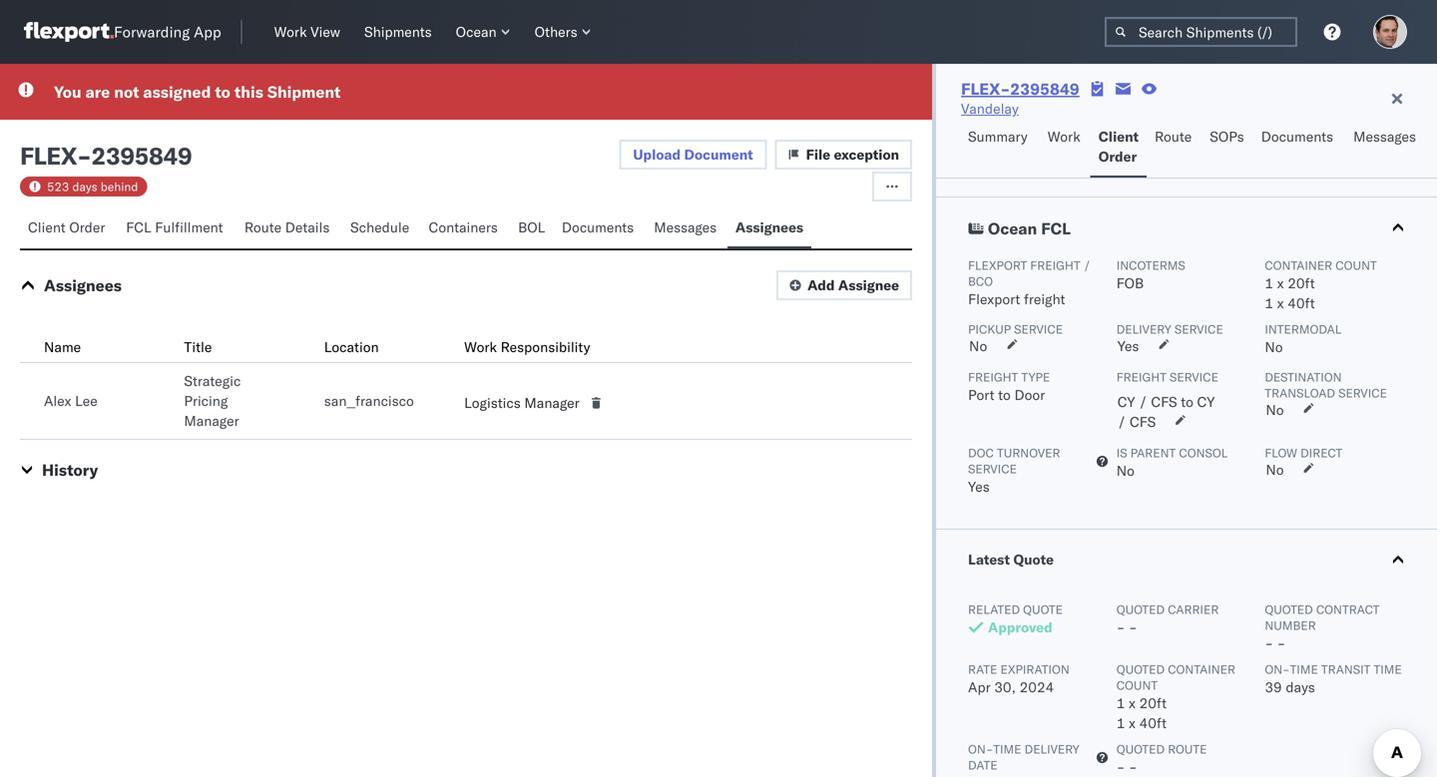 Task type: vqa. For each thing, say whether or not it's contained in the screenshot.
'24,' to the top
no



Task type: describe. For each thing, give the bounding box(es) containing it.
transit
[[1321, 662, 1371, 677]]

flex
[[20, 141, 77, 171]]

forwarding app
[[114, 22, 221, 41]]

time for on-time delivery date
[[993, 742, 1022, 757]]

route details button
[[236, 210, 342, 249]]

delivery
[[1117, 322, 1172, 337]]

destination transload service
[[1265, 370, 1387, 401]]

lee
[[75, 392, 98, 410]]

20ft inside quoted container count 1 x 20ft 1 x 40ft
[[1139, 695, 1167, 712]]

strategic pricing manager
[[184, 372, 241, 430]]

add assignee button
[[777, 270, 912, 300]]

39
[[1265, 679, 1282, 696]]

to for freight type port to door
[[998, 386, 1011, 404]]

fulfillment
[[155, 219, 223, 236]]

apr
[[968, 679, 991, 696]]

ocean fcl button
[[936, 198, 1437, 258]]

0 horizontal spatial client order
[[28, 219, 105, 236]]

bol
[[518, 219, 545, 236]]

freight for freight type port to door
[[968, 370, 1018, 385]]

turnover
[[997, 446, 1060, 461]]

fcl inside button
[[1041, 219, 1071, 239]]

service up service
[[1175, 322, 1224, 337]]

schedule
[[350, 219, 409, 236]]

1 horizontal spatial yes
[[1118, 337, 1139, 355]]

delivery
[[1025, 742, 1080, 757]]

0 vertical spatial 2395849
[[1010, 79, 1080, 99]]

intermodal no
[[1265, 322, 1342, 356]]

order inside client order
[[1099, 148, 1137, 165]]

work for work responsibility
[[464, 338, 497, 356]]

are
[[85, 82, 110, 102]]

0 vertical spatial manager
[[524, 394, 580, 412]]

1 vertical spatial freight
[[1024, 290, 1066, 308]]

type
[[1022, 370, 1050, 385]]

2024
[[1020, 679, 1054, 696]]

523
[[47, 179, 69, 194]]

0 horizontal spatial assignees
[[44, 275, 122, 295]]

fcl fulfillment
[[126, 219, 223, 236]]

flexport. image
[[24, 22, 114, 42]]

incoterms
[[1117, 258, 1186, 273]]

quoted container count 1 x 20ft 1 x 40ft
[[1117, 662, 1236, 732]]

history button
[[42, 460, 98, 480]]

1 vertical spatial 2395849
[[91, 141, 192, 171]]

route
[[1168, 742, 1207, 757]]

add assignee
[[808, 276, 899, 294]]

quoted for quoted container count 1 x 20ft 1 x 40ft
[[1117, 662, 1165, 677]]

1 flexport from the top
[[968, 258, 1027, 273]]

40ft inside container count 1 x 20ft 1 x 40ft
[[1288, 294, 1315, 312]]

route for route details
[[244, 219, 282, 236]]

service inside doc turnover service
[[968, 462, 1017, 477]]

consol
[[1179, 446, 1228, 461]]

doc
[[968, 446, 994, 461]]

name
[[44, 338, 81, 356]]

related
[[968, 602, 1020, 617]]

shipments
[[364, 23, 432, 40]]

behind
[[101, 179, 138, 194]]

0 vertical spatial messages
[[1354, 128, 1416, 145]]

0 horizontal spatial order
[[69, 219, 105, 236]]

/ inside flexport freight / bco flexport freight
[[1084, 258, 1091, 273]]

2 flexport from the top
[[968, 290, 1020, 308]]

containers button
[[421, 210, 510, 249]]

1 vertical spatial cfs
[[1130, 413, 1156, 431]]

work responsibility
[[464, 338, 590, 356]]

bol button
[[510, 210, 554, 249]]

date
[[968, 758, 998, 773]]

0 vertical spatial documents button
[[1253, 119, 1346, 178]]

pricing
[[184, 392, 228, 410]]

contract
[[1316, 602, 1380, 617]]

0 vertical spatial client
[[1099, 128, 1139, 145]]

on-time transit time 39 days
[[1265, 662, 1402, 696]]

0 vertical spatial documents
[[1261, 128, 1334, 145]]

is
[[1117, 446, 1128, 461]]

latest quote
[[968, 551, 1054, 568]]

details
[[285, 219, 330, 236]]

flex-2395849
[[961, 79, 1080, 99]]

bco
[[968, 274, 993, 289]]

service down flexport freight / bco flexport freight
[[1014, 322, 1063, 337]]

not
[[114, 82, 139, 102]]

no for flow
[[1266, 461, 1284, 479]]

exception
[[834, 146, 899, 163]]

pickup service
[[968, 322, 1063, 337]]

ocean fcl
[[988, 219, 1071, 239]]

on-time delivery date
[[968, 742, 1080, 773]]

vandelay
[[961, 100, 1019, 117]]

this
[[234, 82, 263, 102]]

route details
[[244, 219, 330, 236]]

you are not assigned to this shipment
[[54, 82, 341, 102]]

container count 1 x 20ft 1 x 40ft
[[1265, 258, 1377, 312]]

location
[[324, 338, 379, 356]]

port
[[968, 386, 995, 404]]

0 vertical spatial freight
[[1030, 258, 1081, 273]]

shipment
[[267, 82, 341, 102]]

time for on-time transit time 39 days
[[1290, 662, 1318, 677]]

file
[[806, 146, 831, 163]]

upload document button
[[619, 140, 767, 170]]

flow
[[1265, 446, 1298, 461]]

0 horizontal spatial client order button
[[20, 210, 118, 249]]

you
[[54, 82, 81, 102]]

history
[[42, 460, 98, 480]]

shipments link
[[356, 19, 440, 45]]

summary
[[968, 128, 1028, 145]]

quoted contract number - - rate expiration apr 30, 2024
[[968, 602, 1380, 696]]

freight service
[[1117, 370, 1219, 385]]

Search Shipments (/) text field
[[1105, 17, 1298, 47]]

fcl inside "button"
[[126, 219, 151, 236]]

container
[[1168, 662, 1236, 677]]

related quote
[[968, 602, 1063, 617]]

0 horizontal spatial messages
[[654, 219, 717, 236]]

quoted for quoted route - -
[[1117, 742, 1165, 757]]

transload
[[1265, 386, 1335, 401]]

parent
[[1131, 446, 1176, 461]]

latest
[[968, 551, 1010, 568]]

work view
[[274, 23, 340, 40]]



Task type: locate. For each thing, give the bounding box(es) containing it.
doc turnover service
[[968, 446, 1060, 477]]

route left details
[[244, 219, 282, 236]]

1 fcl from the left
[[126, 219, 151, 236]]

1 horizontal spatial messages button
[[1346, 119, 1427, 178]]

flex-2395849 link
[[961, 79, 1080, 99]]

days right '39'
[[1286, 679, 1315, 696]]

file exception
[[806, 146, 899, 163]]

to inside freight type port to door
[[998, 386, 1011, 404]]

assignees button
[[728, 210, 812, 249], [44, 275, 122, 295]]

route inside "button"
[[244, 219, 282, 236]]

1 horizontal spatial 40ft
[[1288, 294, 1315, 312]]

route left sops at the right of page
[[1155, 128, 1192, 145]]

client down the 523
[[28, 219, 66, 236]]

2395849
[[1010, 79, 1080, 99], [91, 141, 192, 171]]

no for destination
[[1266, 401, 1284, 419]]

1 vertical spatial assignees button
[[44, 275, 122, 295]]

0 vertical spatial on-
[[1265, 662, 1290, 677]]

2 horizontal spatial /
[[1139, 393, 1148, 411]]

quoted down quoted carrier - -
[[1117, 662, 1165, 677]]

2395849 up behind
[[91, 141, 192, 171]]

flexport up bco
[[968, 258, 1027, 273]]

logistics
[[464, 394, 521, 412]]

1 horizontal spatial on-
[[1265, 662, 1290, 677]]

work view link
[[266, 19, 348, 45]]

quoted inside 'quoted route - -'
[[1117, 742, 1165, 757]]

1 vertical spatial client order
[[28, 219, 105, 236]]

delivery service
[[1117, 322, 1224, 337]]

1 horizontal spatial to
[[998, 386, 1011, 404]]

forwarding app link
[[24, 22, 221, 42]]

approved
[[988, 619, 1053, 636]]

time left transit
[[1290, 662, 1318, 677]]

1 horizontal spatial order
[[1099, 148, 1137, 165]]

no for pickup
[[969, 337, 987, 355]]

quoted left route
[[1117, 742, 1165, 757]]

0 horizontal spatial documents button
[[554, 210, 646, 249]]

no inside intermodal no
[[1265, 338, 1283, 356]]

40ft up intermodal
[[1288, 294, 1315, 312]]

1 vertical spatial client
[[28, 219, 66, 236]]

20ft up 'quoted route - -'
[[1139, 695, 1167, 712]]

work inside work view link
[[274, 23, 307, 40]]

assignees button up name
[[44, 275, 122, 295]]

containers
[[429, 219, 498, 236]]

freight down ocean fcl
[[1030, 258, 1081, 273]]

0 vertical spatial client order
[[1099, 128, 1139, 165]]

messages button
[[1346, 119, 1427, 178], [646, 210, 728, 249]]

0 horizontal spatial time
[[993, 742, 1022, 757]]

freight up the port at the right of the page
[[968, 370, 1018, 385]]

alex lee
[[44, 392, 98, 410]]

work for work view
[[274, 23, 307, 40]]

0 vertical spatial 40ft
[[1288, 294, 1315, 312]]

service
[[1170, 370, 1219, 385]]

order right work button
[[1099, 148, 1137, 165]]

time right transit
[[1374, 662, 1402, 677]]

0 horizontal spatial count
[[1117, 678, 1158, 693]]

1 horizontal spatial time
[[1290, 662, 1318, 677]]

client right work button
[[1099, 128, 1139, 145]]

0 horizontal spatial client
[[28, 219, 66, 236]]

0 vertical spatial count
[[1336, 258, 1377, 273]]

30,
[[994, 679, 1016, 696]]

manager down responsibility
[[524, 394, 580, 412]]

days inside on-time transit time 39 days
[[1286, 679, 1315, 696]]

1 vertical spatial on-
[[968, 742, 993, 757]]

others button
[[527, 19, 599, 45]]

1 vertical spatial order
[[69, 219, 105, 236]]

ocean up flexport freight / bco flexport freight
[[988, 219, 1037, 239]]

quoted left carrier
[[1117, 602, 1165, 617]]

to for cy / cfs to cy / cfs
[[1181, 393, 1194, 411]]

0 horizontal spatial 20ft
[[1139, 695, 1167, 712]]

latest quote button
[[936, 530, 1437, 590]]

on- up date
[[968, 742, 993, 757]]

0 horizontal spatial manager
[[184, 412, 239, 430]]

container
[[1265, 258, 1333, 273]]

rate
[[968, 662, 998, 677]]

add
[[808, 276, 835, 294]]

0 horizontal spatial cy
[[1118, 393, 1135, 411]]

pickup
[[968, 322, 1011, 337]]

manager down pricing
[[184, 412, 239, 430]]

1 horizontal spatial messages
[[1354, 128, 1416, 145]]

quote
[[1014, 551, 1054, 568]]

upload
[[633, 146, 681, 163]]

1 vertical spatial 20ft
[[1139, 695, 1167, 712]]

/ left incoterms
[[1084, 258, 1091, 273]]

assignees inside button
[[735, 219, 804, 236]]

client order right work button
[[1099, 128, 1139, 165]]

1 freight from the left
[[968, 370, 1018, 385]]

cfs down freight service
[[1151, 393, 1177, 411]]

2 horizontal spatial work
[[1048, 128, 1081, 145]]

to inside cy / cfs to cy / cfs
[[1181, 393, 1194, 411]]

san_francisco
[[324, 392, 414, 410]]

1 horizontal spatial /
[[1118, 413, 1126, 431]]

1 vertical spatial yes
[[968, 478, 990, 496]]

1 horizontal spatial freight
[[1117, 370, 1167, 385]]

1 vertical spatial manager
[[184, 412, 239, 430]]

route inside button
[[1155, 128, 1192, 145]]

0 horizontal spatial route
[[244, 219, 282, 236]]

2395849 up vandelay
[[1010, 79, 1080, 99]]

to left this
[[215, 82, 230, 102]]

0 horizontal spatial /
[[1084, 258, 1091, 273]]

2 vertical spatial work
[[464, 338, 497, 356]]

1 horizontal spatial client
[[1099, 128, 1139, 145]]

manager
[[524, 394, 580, 412], [184, 412, 239, 430]]

on- inside on-time transit time 39 days
[[1265, 662, 1290, 677]]

work
[[274, 23, 307, 40], [1048, 128, 1081, 145], [464, 338, 497, 356]]

quoted route - -
[[1117, 742, 1207, 776]]

1 vertical spatial assignees
[[44, 275, 122, 295]]

on- inside on-time delivery date
[[968, 742, 993, 757]]

0 vertical spatial cfs
[[1151, 393, 1177, 411]]

0 vertical spatial route
[[1155, 128, 1192, 145]]

1 horizontal spatial client order
[[1099, 128, 1139, 165]]

0 horizontal spatial ocean
[[456, 23, 497, 40]]

order
[[1099, 148, 1137, 165], [69, 219, 105, 236]]

client order down the 523
[[28, 219, 105, 236]]

1 horizontal spatial assignees button
[[728, 210, 812, 249]]

quoted inside quoted carrier - -
[[1117, 602, 1165, 617]]

quote
[[1023, 602, 1063, 617]]

cfs up parent at the right
[[1130, 413, 1156, 431]]

yes down delivery
[[1118, 337, 1139, 355]]

time inside on-time delivery date
[[993, 742, 1022, 757]]

others
[[535, 23, 578, 40]]

1 horizontal spatial route
[[1155, 128, 1192, 145]]

carrier
[[1168, 602, 1219, 617]]

is parent consol no
[[1117, 446, 1228, 480]]

2 horizontal spatial to
[[1181, 393, 1194, 411]]

quoted for quoted contract number - - rate expiration apr 30, 2024
[[1265, 602, 1313, 617]]

logistics manager
[[464, 394, 580, 412]]

0 horizontal spatial freight
[[968, 370, 1018, 385]]

20ft
[[1288, 274, 1315, 292], [1139, 695, 1167, 712]]

work left view
[[274, 23, 307, 40]]

ocean for ocean fcl
[[988, 219, 1037, 239]]

service inside destination transload service
[[1339, 386, 1387, 401]]

2 horizontal spatial time
[[1374, 662, 1402, 677]]

40ft up 'quoted route - -'
[[1139, 715, 1167, 732]]

ocean button
[[448, 19, 519, 45]]

fcl down behind
[[126, 219, 151, 236]]

quoted up number
[[1265, 602, 1313, 617]]

client order
[[1099, 128, 1139, 165], [28, 219, 105, 236]]

manager inside strategic pricing manager
[[184, 412, 239, 430]]

service
[[1014, 322, 1063, 337], [1175, 322, 1224, 337], [1339, 386, 1387, 401], [968, 462, 1017, 477]]

freight inside freight type port to door
[[968, 370, 1018, 385]]

client order button
[[1091, 119, 1147, 178], [20, 210, 118, 249]]

days right the 523
[[72, 179, 97, 194]]

flex-
[[961, 79, 1010, 99]]

on- for on-time delivery date
[[968, 742, 993, 757]]

work up logistics
[[464, 338, 497, 356]]

0 vertical spatial flexport
[[968, 258, 1027, 273]]

1 horizontal spatial documents button
[[1253, 119, 1346, 178]]

1 vertical spatial /
[[1139, 393, 1148, 411]]

no down transload
[[1266, 401, 1284, 419]]

assignees button up add
[[728, 210, 812, 249]]

count
[[1336, 258, 1377, 273], [1117, 678, 1158, 693]]

1 vertical spatial ocean
[[988, 219, 1037, 239]]

2 vertical spatial /
[[1118, 413, 1126, 431]]

route for route
[[1155, 128, 1192, 145]]

no down is
[[1117, 462, 1135, 480]]

ocean right the shipments
[[456, 23, 497, 40]]

service down destination
[[1339, 386, 1387, 401]]

/ up is
[[1118, 413, 1126, 431]]

documents
[[1261, 128, 1334, 145], [562, 219, 634, 236]]

2 freight from the left
[[1117, 370, 1167, 385]]

0 vertical spatial assignees button
[[728, 210, 812, 249]]

to
[[215, 82, 230, 102], [998, 386, 1011, 404], [1181, 393, 1194, 411]]

count inside quoted container count 1 x 20ft 1 x 40ft
[[1117, 678, 1158, 693]]

service down doc
[[968, 462, 1017, 477]]

freight up pickup service
[[1024, 290, 1066, 308]]

freight for freight service
[[1117, 370, 1167, 385]]

20ft down container
[[1288, 274, 1315, 292]]

20ft inside container count 1 x 20ft 1 x 40ft
[[1288, 274, 1315, 292]]

0 vertical spatial assignees
[[735, 219, 804, 236]]

view
[[311, 23, 340, 40]]

freight
[[1030, 258, 1081, 273], [1024, 290, 1066, 308]]

0 horizontal spatial assignees button
[[44, 275, 122, 295]]

sops button
[[1202, 119, 1253, 178]]

no down the pickup
[[969, 337, 987, 355]]

40ft
[[1288, 294, 1315, 312], [1139, 715, 1167, 732]]

on-
[[1265, 662, 1290, 677], [968, 742, 993, 757]]

cy down freight service
[[1118, 393, 1135, 411]]

ocean for ocean
[[456, 23, 497, 40]]

vandelay link
[[961, 99, 1019, 119]]

0 horizontal spatial on-
[[968, 742, 993, 757]]

2 fcl from the left
[[1041, 219, 1071, 239]]

0 vertical spatial days
[[72, 179, 97, 194]]

days
[[72, 179, 97, 194], [1286, 679, 1315, 696]]

assignees up name
[[44, 275, 122, 295]]

flexport freight / bco flexport freight
[[968, 258, 1091, 308]]

ocean
[[456, 23, 497, 40], [988, 219, 1037, 239]]

1 vertical spatial documents button
[[554, 210, 646, 249]]

1 horizontal spatial client order button
[[1091, 119, 1147, 178]]

assignees down document
[[735, 219, 804, 236]]

1 cy from the left
[[1118, 393, 1135, 411]]

cy / cfs to cy / cfs
[[1118, 393, 1215, 431]]

1 vertical spatial flexport
[[968, 290, 1020, 308]]

1 vertical spatial work
[[1048, 128, 1081, 145]]

0 vertical spatial work
[[274, 23, 307, 40]]

to down service
[[1181, 393, 1194, 411]]

0 vertical spatial messages button
[[1346, 119, 1427, 178]]

door
[[1015, 386, 1045, 404]]

app
[[194, 22, 221, 41]]

no down intermodal
[[1265, 338, 1283, 356]]

1 horizontal spatial work
[[464, 338, 497, 356]]

1 horizontal spatial 2395849
[[1010, 79, 1080, 99]]

523 days behind
[[47, 179, 138, 194]]

1 vertical spatial client order button
[[20, 210, 118, 249]]

count right container
[[1336, 258, 1377, 273]]

no inside is parent consol no
[[1117, 462, 1135, 480]]

quoted inside quoted container count 1 x 20ft 1 x 40ft
[[1117, 662, 1165, 677]]

documents button
[[1253, 119, 1346, 178], [554, 210, 646, 249]]

0 horizontal spatial to
[[215, 82, 230, 102]]

/ down freight service
[[1139, 393, 1148, 411]]

assigned
[[143, 82, 211, 102]]

1 vertical spatial 40ft
[[1139, 715, 1167, 732]]

2 cy from the left
[[1197, 393, 1215, 411]]

upload document
[[633, 146, 753, 163]]

0 vertical spatial 20ft
[[1288, 274, 1315, 292]]

/
[[1084, 258, 1091, 273], [1139, 393, 1148, 411], [1118, 413, 1126, 431]]

on- for on-time transit time 39 days
[[1265, 662, 1290, 677]]

1 horizontal spatial manager
[[524, 394, 580, 412]]

no down flow
[[1266, 461, 1284, 479]]

yes down doc
[[968, 478, 990, 496]]

expiration
[[1001, 662, 1070, 677]]

flexport down bco
[[968, 290, 1020, 308]]

0 vertical spatial ocean
[[456, 23, 497, 40]]

ocean inside button
[[988, 219, 1037, 239]]

alex
[[44, 392, 71, 410]]

incoterms fob
[[1117, 258, 1186, 292]]

1 vertical spatial messages button
[[646, 210, 728, 249]]

freight up cy / cfs to cy / cfs
[[1117, 370, 1167, 385]]

strategic
[[184, 372, 241, 390]]

on- up '39'
[[1265, 662, 1290, 677]]

assignees
[[735, 219, 804, 236], [44, 275, 122, 295]]

1 vertical spatial route
[[244, 219, 282, 236]]

count down quoted carrier - -
[[1117, 678, 1158, 693]]

ocean inside button
[[456, 23, 497, 40]]

documents right sops at the right of page
[[1261, 128, 1334, 145]]

summary button
[[960, 119, 1040, 178]]

0 horizontal spatial 2395849
[[91, 141, 192, 171]]

1 vertical spatial documents
[[562, 219, 634, 236]]

flex - 2395849
[[20, 141, 192, 171]]

fcl up flexport freight / bco flexport freight
[[1041, 219, 1071, 239]]

quoted for quoted carrier - -
[[1117, 602, 1165, 617]]

documents button right sops at the right of page
[[1253, 119, 1346, 178]]

document
[[684, 146, 753, 163]]

time up date
[[993, 742, 1022, 757]]

documents button right bol
[[554, 210, 646, 249]]

1 vertical spatial days
[[1286, 679, 1315, 696]]

1
[[1265, 274, 1274, 292], [1265, 294, 1274, 312], [1117, 695, 1125, 712], [1117, 715, 1125, 732]]

work inside work button
[[1048, 128, 1081, 145]]

count inside container count 1 x 20ft 1 x 40ft
[[1336, 258, 1377, 273]]

0 horizontal spatial fcl
[[126, 219, 151, 236]]

1 horizontal spatial 20ft
[[1288, 274, 1315, 292]]

1 horizontal spatial assignees
[[735, 219, 804, 236]]

direct
[[1301, 446, 1343, 461]]

0 vertical spatial /
[[1084, 258, 1091, 273]]

order down the 523 days behind
[[69, 219, 105, 236]]

messages
[[1354, 128, 1416, 145], [654, 219, 717, 236]]

0 vertical spatial yes
[[1118, 337, 1139, 355]]

work down flex-2395849
[[1048, 128, 1081, 145]]

title
[[184, 338, 212, 356]]

to right the port at the right of the page
[[998, 386, 1011, 404]]

1 vertical spatial count
[[1117, 678, 1158, 693]]

work for work
[[1048, 128, 1081, 145]]

0 horizontal spatial work
[[274, 23, 307, 40]]

forwarding
[[114, 22, 190, 41]]

cy down service
[[1197, 393, 1215, 411]]

0 vertical spatial client order button
[[1091, 119, 1147, 178]]

documents right the bol button
[[562, 219, 634, 236]]

fcl fulfillment button
[[118, 210, 236, 249]]

0 horizontal spatial documents
[[562, 219, 634, 236]]

1 horizontal spatial fcl
[[1041, 219, 1071, 239]]

40ft inside quoted container count 1 x 20ft 1 x 40ft
[[1139, 715, 1167, 732]]

0 horizontal spatial 40ft
[[1139, 715, 1167, 732]]

quoted inside 'quoted contract number - - rate expiration apr 30, 2024'
[[1265, 602, 1313, 617]]

0 horizontal spatial messages button
[[646, 210, 728, 249]]

0 vertical spatial order
[[1099, 148, 1137, 165]]



